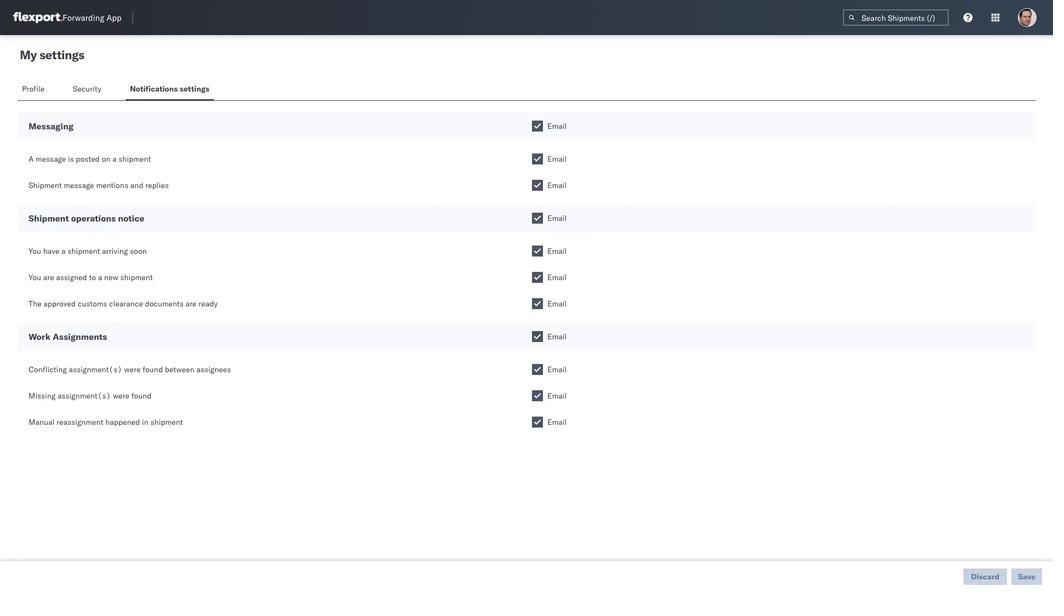 Task type: describe. For each thing, give the bounding box(es) containing it.
email for you have a shipment arriving soon
[[547, 246, 567, 256]]

assignments
[[53, 331, 107, 342]]

2 horizontal spatial a
[[112, 154, 117, 164]]

security
[[73, 84, 101, 94]]

1 horizontal spatial are
[[186, 299, 197, 309]]

notifications
[[130, 84, 178, 94]]

forwarding app link
[[13, 12, 122, 23]]

you have a shipment arriving soon
[[29, 246, 147, 256]]

settings for my settings
[[39, 47, 84, 62]]

Search Shipments (/) text field
[[843, 9, 949, 26]]

0 horizontal spatial are
[[43, 273, 54, 282]]

ready
[[199, 299, 218, 309]]

reassignment
[[57, 417, 103, 427]]

work assignments
[[29, 331, 107, 342]]

email for a message is posted on a shipment
[[547, 154, 567, 164]]

email for you are assigned to a new shipment
[[547, 273, 567, 282]]

forwarding
[[63, 12, 104, 23]]

soon
[[130, 246, 147, 256]]

is
[[68, 154, 74, 164]]

message for a
[[36, 154, 66, 164]]

email for shipment message mentions and replies
[[547, 180, 567, 190]]

messaging
[[29, 121, 73, 132]]

shipment up you are assigned to a new shipment
[[68, 246, 100, 256]]

shipment operations notice
[[29, 213, 144, 224]]

happened
[[105, 417, 140, 427]]

were for missing
[[113, 391, 129, 401]]

flexport. image
[[13, 12, 63, 23]]

assignment(s) for conflicting
[[69, 365, 122, 374]]

profile button
[[18, 79, 51, 100]]

you for you are assigned to a new shipment
[[29, 273, 41, 282]]

settings for notifications settings
[[180, 84, 209, 94]]

the
[[29, 299, 42, 309]]

2 vertical spatial a
[[98, 273, 102, 282]]

found for conflicting assignment(s) were found between assignees
[[143, 365, 163, 374]]

replies
[[145, 180, 169, 190]]

conflicting
[[29, 365, 67, 374]]

email for missing assignment(s) were found
[[547, 391, 567, 401]]

have
[[43, 246, 59, 256]]

email for work assignments
[[547, 332, 567, 341]]

my settings
[[20, 47, 84, 62]]

you are assigned to a new shipment
[[29, 273, 153, 282]]

shipment for shipment operations notice
[[29, 213, 69, 224]]

operations
[[71, 213, 116, 224]]

a message is posted on a shipment
[[29, 154, 151, 164]]



Task type: vqa. For each thing, say whether or not it's contained in the screenshot.
'Replies'
yes



Task type: locate. For each thing, give the bounding box(es) containing it.
were
[[124, 365, 141, 374], [113, 391, 129, 401]]

email for the approved customs clearance documents are ready
[[547, 299, 567, 309]]

were for conflicting
[[124, 365, 141, 374]]

0 vertical spatial are
[[43, 273, 54, 282]]

1 horizontal spatial settings
[[180, 84, 209, 94]]

5 email from the top
[[547, 246, 567, 256]]

arriving
[[102, 246, 128, 256]]

shipment right the new
[[120, 273, 153, 282]]

were left the between
[[124, 365, 141, 374]]

are
[[43, 273, 54, 282], [186, 299, 197, 309]]

on
[[102, 154, 110, 164]]

found left the between
[[143, 365, 163, 374]]

are left ready
[[186, 299, 197, 309]]

1 vertical spatial found
[[131, 391, 152, 401]]

a right on
[[112, 154, 117, 164]]

the approved customs clearance documents are ready
[[29, 299, 218, 309]]

message
[[36, 154, 66, 164], [64, 180, 94, 190]]

to
[[89, 273, 96, 282]]

11 email from the top
[[547, 417, 567, 427]]

0 vertical spatial found
[[143, 365, 163, 374]]

None checkbox
[[532, 121, 543, 132], [532, 154, 543, 165], [532, 272, 543, 283], [532, 298, 543, 309], [532, 331, 543, 342], [532, 364, 543, 375], [532, 391, 543, 402], [532, 417, 543, 428], [532, 121, 543, 132], [532, 154, 543, 165], [532, 272, 543, 283], [532, 298, 543, 309], [532, 331, 543, 342], [532, 364, 543, 375], [532, 391, 543, 402], [532, 417, 543, 428]]

assignment(s) for missing
[[58, 391, 111, 401]]

found
[[143, 365, 163, 374], [131, 391, 152, 401]]

2 shipment from the top
[[29, 213, 69, 224]]

1 vertical spatial message
[[64, 180, 94, 190]]

a right have
[[61, 246, 66, 256]]

you for you have a shipment arriving soon
[[29, 246, 41, 256]]

email for conflicting assignment(s) were found between assignees
[[547, 365, 567, 374]]

0 vertical spatial settings
[[39, 47, 84, 62]]

email for manual reassignment happened in shipment
[[547, 417, 567, 427]]

8 email from the top
[[547, 332, 567, 341]]

1 email from the top
[[547, 121, 567, 131]]

you left have
[[29, 246, 41, 256]]

missing assignment(s) were found
[[29, 391, 152, 401]]

1 shipment from the top
[[29, 180, 62, 190]]

0 vertical spatial assignment(s)
[[69, 365, 122, 374]]

app
[[107, 12, 122, 23]]

you
[[29, 246, 41, 256], [29, 273, 41, 282]]

1 vertical spatial are
[[186, 299, 197, 309]]

1 vertical spatial assignment(s)
[[58, 391, 111, 401]]

assigned
[[56, 273, 87, 282]]

shipment down a
[[29, 180, 62, 190]]

in
[[142, 417, 148, 427]]

are left assigned
[[43, 273, 54, 282]]

settings
[[39, 47, 84, 62], [180, 84, 209, 94]]

settings inside button
[[180, 84, 209, 94]]

posted
[[76, 154, 100, 164]]

0 vertical spatial were
[[124, 365, 141, 374]]

message for shipment
[[64, 180, 94, 190]]

you up the
[[29, 273, 41, 282]]

a
[[112, 154, 117, 164], [61, 246, 66, 256], [98, 273, 102, 282]]

0 vertical spatial shipment
[[29, 180, 62, 190]]

0 horizontal spatial settings
[[39, 47, 84, 62]]

10 email from the top
[[547, 391, 567, 401]]

3 email from the top
[[547, 180, 567, 190]]

found up in on the left bottom
[[131, 391, 152, 401]]

message right a
[[36, 154, 66, 164]]

email for shipment operations notice
[[547, 213, 567, 223]]

shipment right in on the left bottom
[[150, 417, 183, 427]]

None checkbox
[[532, 180, 543, 191], [532, 213, 543, 224], [532, 246, 543, 257], [532, 180, 543, 191], [532, 213, 543, 224], [532, 246, 543, 257]]

1 vertical spatial were
[[113, 391, 129, 401]]

settings right my
[[39, 47, 84, 62]]

1 horizontal spatial a
[[98, 273, 102, 282]]

1 vertical spatial shipment
[[29, 213, 69, 224]]

email
[[547, 121, 567, 131], [547, 154, 567, 164], [547, 180, 567, 190], [547, 213, 567, 223], [547, 246, 567, 256], [547, 273, 567, 282], [547, 299, 567, 309], [547, 332, 567, 341], [547, 365, 567, 374], [547, 391, 567, 401], [547, 417, 567, 427]]

customs
[[78, 299, 107, 309]]

documents
[[145, 299, 184, 309]]

conflicting assignment(s) were found between assignees
[[29, 365, 231, 374]]

work
[[29, 331, 50, 342]]

shipment
[[119, 154, 151, 164], [68, 246, 100, 256], [120, 273, 153, 282], [150, 417, 183, 427]]

manual reassignment happened in shipment
[[29, 417, 183, 427]]

forwarding app
[[63, 12, 122, 23]]

1 you from the top
[[29, 246, 41, 256]]

missing
[[29, 391, 56, 401]]

9 email from the top
[[547, 365, 567, 374]]

manual
[[29, 417, 55, 427]]

mentions
[[96, 180, 128, 190]]

clearance
[[109, 299, 143, 309]]

7 email from the top
[[547, 299, 567, 309]]

shipment message mentions and replies
[[29, 180, 169, 190]]

1 vertical spatial settings
[[180, 84, 209, 94]]

between
[[165, 365, 195, 374]]

assignment(s) up the missing assignment(s) were found
[[69, 365, 122, 374]]

1 vertical spatial you
[[29, 273, 41, 282]]

4 email from the top
[[547, 213, 567, 223]]

shipment for shipment message mentions and replies
[[29, 180, 62, 190]]

assignees
[[197, 365, 231, 374]]

and
[[130, 180, 143, 190]]

settings right notifications
[[180, 84, 209, 94]]

new
[[104, 273, 118, 282]]

1 vertical spatial a
[[61, 246, 66, 256]]

profile
[[22, 84, 45, 94]]

notifications settings button
[[126, 79, 214, 100]]

assignment(s) up the reassignment
[[58, 391, 111, 401]]

notice
[[118, 213, 144, 224]]

my
[[20, 47, 37, 62]]

found for missing assignment(s) were found
[[131, 391, 152, 401]]

security button
[[68, 79, 108, 100]]

6 email from the top
[[547, 273, 567, 282]]

assignment(s)
[[69, 365, 122, 374], [58, 391, 111, 401]]

a right to
[[98, 273, 102, 282]]

2 you from the top
[[29, 273, 41, 282]]

0 horizontal spatial a
[[61, 246, 66, 256]]

approved
[[43, 299, 76, 309]]

were up 'happened'
[[113, 391, 129, 401]]

0 vertical spatial a
[[112, 154, 117, 164]]

2 email from the top
[[547, 154, 567, 164]]

a
[[29, 154, 34, 164]]

notifications settings
[[130, 84, 209, 94]]

0 vertical spatial message
[[36, 154, 66, 164]]

shipment up have
[[29, 213, 69, 224]]

email for messaging
[[547, 121, 567, 131]]

0 vertical spatial you
[[29, 246, 41, 256]]

message down is
[[64, 180, 94, 190]]

shipment
[[29, 180, 62, 190], [29, 213, 69, 224]]

shipment up and
[[119, 154, 151, 164]]



